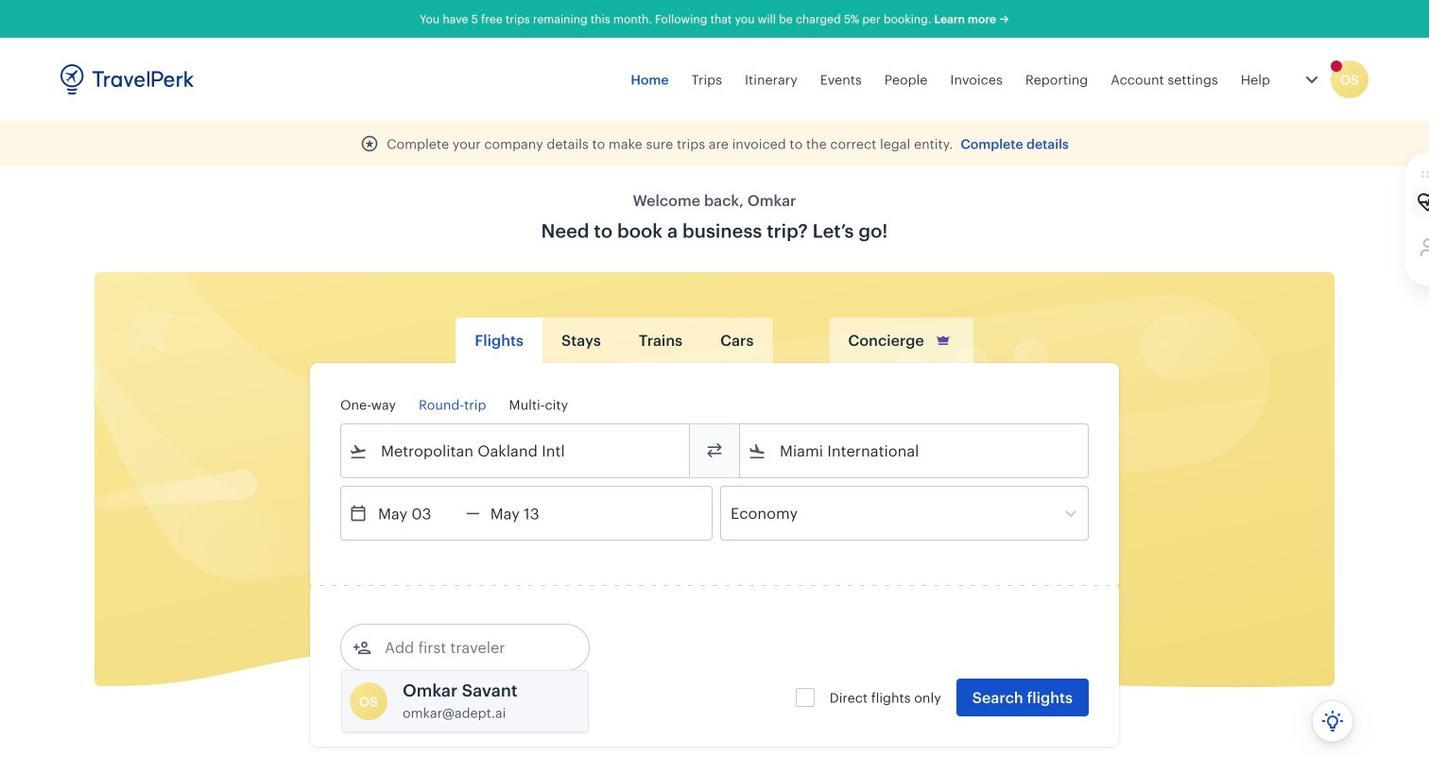 Task type: describe. For each thing, give the bounding box(es) containing it.
To search field
[[767, 436, 1064, 466]]

Depart text field
[[368, 487, 466, 540]]

Return text field
[[480, 487, 578, 540]]



Task type: locate. For each thing, give the bounding box(es) containing it.
Add first traveler search field
[[372, 633, 568, 663]]

From search field
[[368, 436, 665, 466]]



